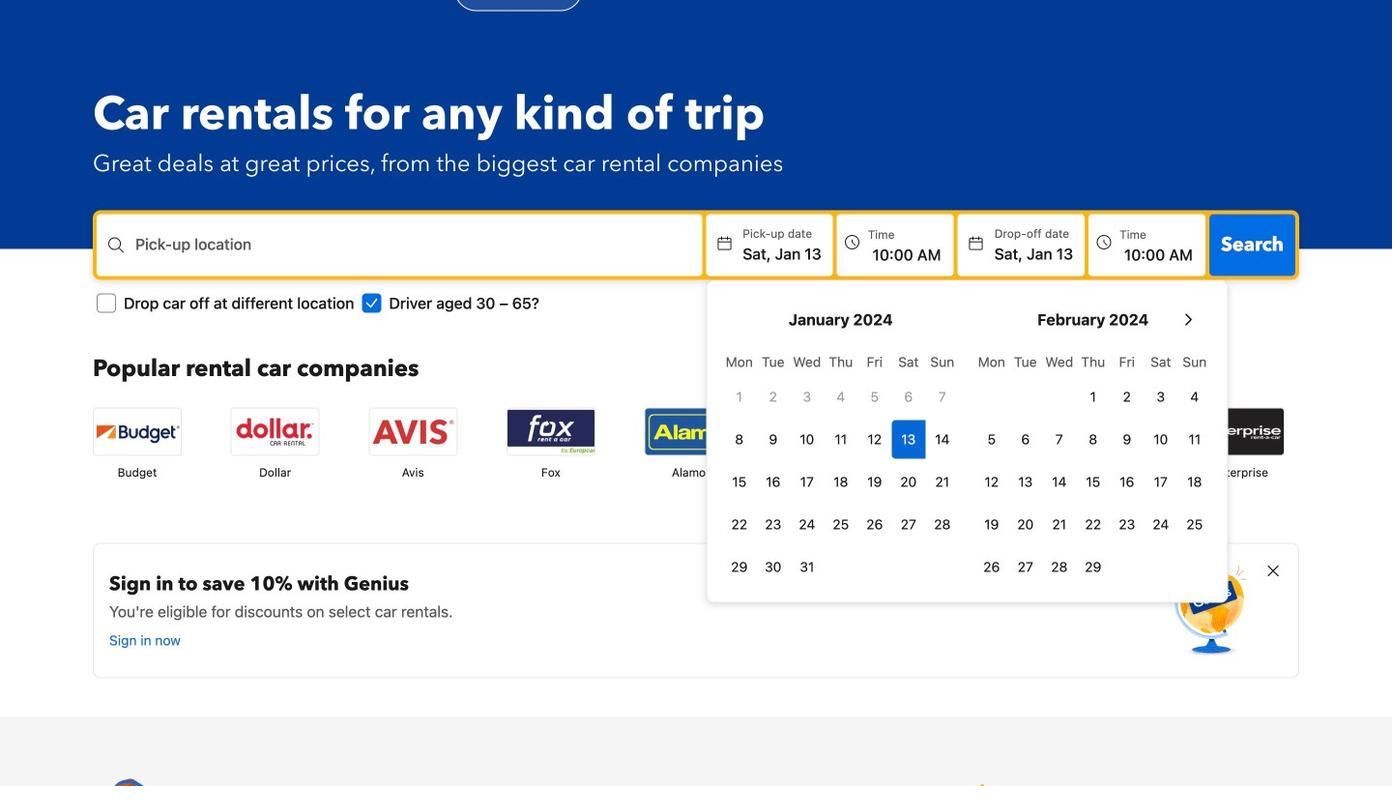Task type: vqa. For each thing, say whether or not it's contained in the screenshot.
rightmost OR
no



Task type: describe. For each thing, give the bounding box(es) containing it.
24 January 2024 checkbox
[[790, 505, 824, 544]]

31 January 2024 checkbox
[[790, 548, 824, 586]]

fox logo image
[[507, 408, 595, 455]]

dollar logo image
[[232, 408, 319, 455]]

13 January 2024 checkbox
[[892, 420, 926, 459]]

25 February 2024 checkbox
[[1178, 505, 1212, 544]]

3 January 2024 checkbox
[[790, 377, 824, 416]]

5 January 2024 checkbox
[[858, 377, 892, 416]]

6 February 2024 checkbox
[[1009, 420, 1043, 459]]

15 January 2024 checkbox
[[723, 462, 756, 501]]

26 January 2024 checkbox
[[858, 505, 892, 544]]

5 million+ reviews image
[[913, 779, 990, 786]]

7 February 2024 checkbox
[[1043, 420, 1076, 459]]

14 February 2024 checkbox
[[1043, 462, 1076, 501]]

1 February 2024 checkbox
[[1076, 377, 1110, 416]]

22 February 2024 checkbox
[[1076, 505, 1110, 544]]

18 February 2024 checkbox
[[1178, 462, 1212, 501]]

22 January 2024 checkbox
[[723, 505, 756, 544]]

16 January 2024 checkbox
[[756, 462, 790, 501]]

20 January 2024 checkbox
[[892, 462, 926, 501]]

10 January 2024 checkbox
[[790, 420, 824, 459]]

15 February 2024 checkbox
[[1076, 462, 1110, 501]]

16 February 2024 checkbox
[[1110, 462, 1144, 501]]

1 grid from the left
[[723, 343, 959, 586]]

hertz logo image
[[1059, 408, 1146, 455]]

3 February 2024 checkbox
[[1144, 377, 1178, 416]]

11 January 2024 checkbox
[[824, 420, 858, 459]]

12 February 2024 checkbox
[[975, 462, 1009, 501]]

27 February 2024 checkbox
[[1009, 548, 1043, 586]]

11 February 2024 checkbox
[[1178, 420, 1212, 459]]

23 February 2024 checkbox
[[1110, 505, 1144, 544]]

7 January 2024 checkbox
[[926, 377, 959, 416]]

24 February 2024 checkbox
[[1144, 505, 1178, 544]]

budget logo image
[[94, 408, 181, 455]]

sixt logo image
[[783, 408, 870, 455]]

enterprise logo image
[[1197, 408, 1284, 455]]

21 January 2024 checkbox
[[926, 462, 959, 501]]

12 January 2024 checkbox
[[858, 420, 892, 459]]

28 February 2024 checkbox
[[1043, 548, 1076, 586]]

27 January 2024 checkbox
[[892, 505, 926, 544]]



Task type: locate. For each thing, give the bounding box(es) containing it.
13 February 2024 checkbox
[[1009, 462, 1043, 501]]

9 February 2024 checkbox
[[1110, 420, 1144, 459]]

cell
[[892, 416, 926, 459]]

thrifty logo image
[[921, 408, 1008, 455]]

2 grid from the left
[[975, 343, 1212, 586]]

23 January 2024 checkbox
[[756, 505, 790, 544]]

8 January 2024 checkbox
[[723, 420, 756, 459]]

14 January 2024 checkbox
[[926, 420, 959, 459]]

10 February 2024 checkbox
[[1144, 420, 1178, 459]]

19 January 2024 checkbox
[[858, 462, 892, 501]]

28 January 2024 checkbox
[[926, 505, 959, 544]]

19 February 2024 checkbox
[[975, 505, 1009, 544]]

Pick-up location field
[[135, 245, 702, 268]]

8 February 2024 checkbox
[[1076, 420, 1110, 459]]

2 January 2024 checkbox
[[756, 377, 790, 416]]

grid
[[723, 343, 959, 586], [975, 343, 1212, 586]]

9 January 2024 checkbox
[[756, 420, 790, 459]]

25 January 2024 checkbox
[[824, 505, 858, 544]]

5 February 2024 checkbox
[[975, 420, 1009, 459]]

20 February 2024 checkbox
[[1009, 505, 1043, 544]]

2 February 2024 checkbox
[[1110, 377, 1144, 416]]

0 horizontal spatial grid
[[723, 343, 959, 586]]

17 February 2024 checkbox
[[1144, 462, 1178, 501]]

26 February 2024 checkbox
[[975, 548, 1009, 586]]

6 January 2024 checkbox
[[892, 377, 926, 416]]

alamo logo image
[[645, 408, 732, 455]]

1 horizontal spatial grid
[[975, 343, 1212, 586]]

1 January 2024 checkbox
[[723, 377, 756, 416]]

17 January 2024 checkbox
[[790, 462, 824, 501]]

we're here for you image
[[93, 779, 170, 786]]

4 January 2024 checkbox
[[824, 377, 858, 416]]

21 February 2024 checkbox
[[1043, 505, 1076, 544]]

30 January 2024 checkbox
[[756, 548, 790, 586]]

18 January 2024 checkbox
[[824, 462, 858, 501]]

29 January 2024 checkbox
[[723, 548, 756, 586]]

avis logo image
[[370, 408, 457, 455]]

4 February 2024 checkbox
[[1178, 377, 1212, 416]]

29 February 2024 checkbox
[[1076, 548, 1110, 586]]



